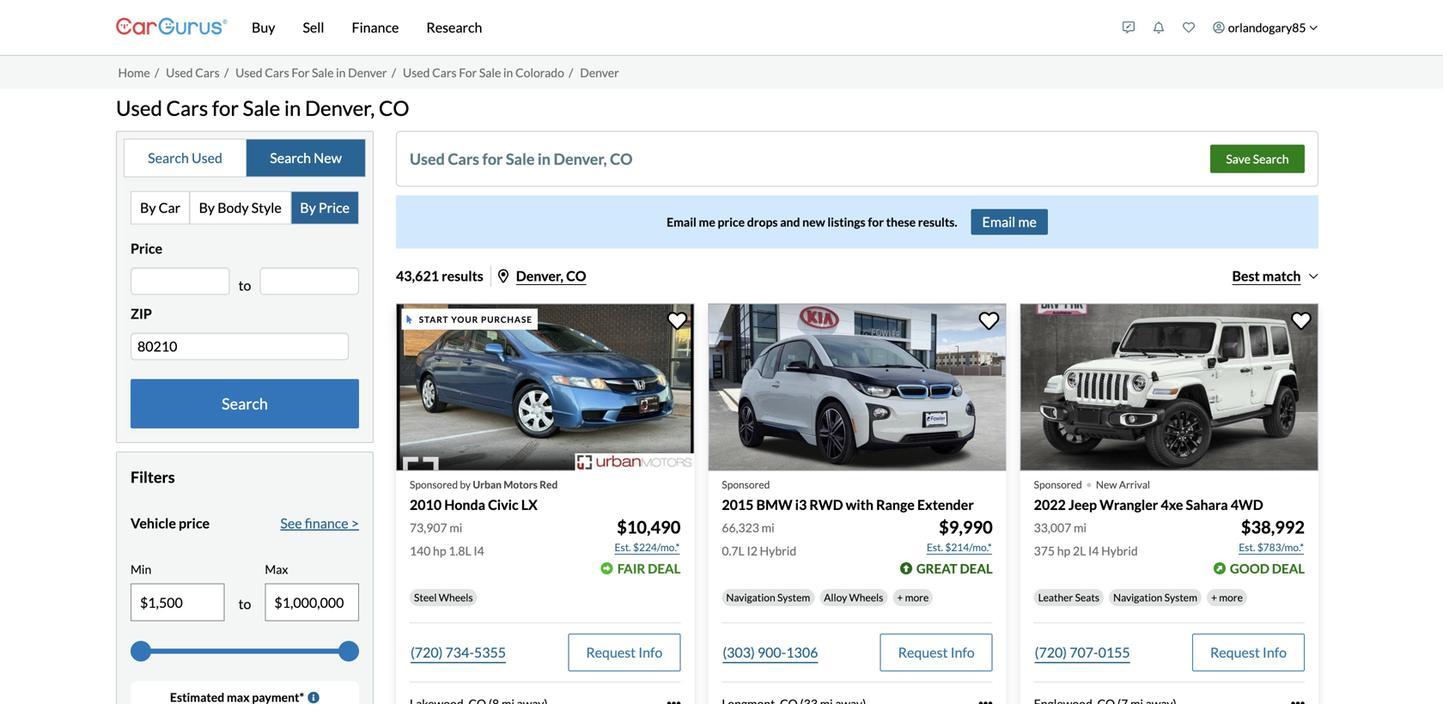 Task type: vqa. For each thing, say whether or not it's contained in the screenshot.
the left Info
yes



Task type: locate. For each thing, give the bounding box(es) containing it.
2 horizontal spatial info
[[1263, 644, 1287, 661]]

request info down 'good'
[[1211, 644, 1287, 661]]

1 horizontal spatial est.
[[927, 541, 943, 554]]

est.
[[615, 541, 631, 554], [927, 541, 943, 554], [1239, 541, 1256, 554]]

1 more from the left
[[905, 591, 929, 604]]

hp inside 73,907 mi 140 hp 1.8l i4
[[433, 544, 446, 558]]

0 horizontal spatial est.
[[615, 541, 631, 554]]

2 horizontal spatial for
[[868, 215, 884, 229]]

1 horizontal spatial mi
[[762, 521, 775, 535]]

email me button
[[971, 209, 1048, 235]]

140
[[410, 544, 431, 558]]

cargurus logo homepage link image
[[116, 3, 228, 52]]

i4 for ·
[[1089, 544, 1099, 558]]

email me
[[983, 213, 1037, 230]]

43,621
[[396, 267, 439, 284]]

0 horizontal spatial for
[[292, 65, 310, 80]]

2 more from the left
[[1219, 591, 1243, 604]]

0 horizontal spatial system
[[778, 591, 810, 604]]

email left 'drops' in the top right of the page
[[667, 215, 697, 229]]

open notifications image
[[1153, 21, 1165, 34]]

3 mi from the left
[[1074, 521, 1087, 535]]

/ down finance dropdown button
[[392, 65, 396, 80]]

2 request info button from the left
[[880, 634, 993, 672]]

fair deal
[[618, 561, 681, 576]]

i4 right the 1.8l
[[474, 544, 484, 558]]

0 horizontal spatial info
[[639, 644, 663, 661]]

0 horizontal spatial price
[[179, 515, 210, 532]]

2 by from the left
[[199, 199, 215, 216]]

i4 inside 73,907 mi 140 hp 1.8l i4
[[474, 544, 484, 558]]

sponsored up 2022
[[1034, 479, 1082, 491]]

request for ·
[[1211, 644, 1260, 661]]

0 vertical spatial used cars for sale in denver, co
[[116, 96, 409, 120]]

(303) 900-1306 button
[[722, 634, 819, 672]]

mi for by
[[450, 521, 463, 535]]

0 vertical spatial tab list
[[124, 139, 366, 177]]

est. inside the $10,490 est. $224/mo.*
[[615, 541, 631, 554]]

request for urban motors red
[[586, 644, 636, 661]]

+ more for ·
[[1211, 591, 1243, 604]]

request info button
[[568, 634, 681, 672], [880, 634, 993, 672], [1193, 634, 1305, 672]]

map marker alt image
[[498, 269, 508, 283]]

2 vertical spatial co
[[566, 267, 586, 284]]

more down great
[[905, 591, 929, 604]]

mi inside 33,007 mi 375 hp 2l i4 hybrid
[[1074, 521, 1087, 535]]

sponsored up '2015'
[[722, 479, 770, 491]]

66,323 mi 0.7l i2 hybrid
[[722, 521, 797, 558]]

search up the style
[[270, 149, 311, 166]]

sponsored by urban motors red 2010 honda civic lx
[[410, 479, 558, 514]]

start
[[419, 314, 449, 325]]

est. up great
[[927, 541, 943, 554]]

1 horizontal spatial wheels
[[849, 591, 884, 604]]

0 horizontal spatial +
[[897, 591, 903, 604]]

66,323
[[722, 521, 759, 535]]

1 horizontal spatial price
[[319, 199, 350, 216]]

hp inside 33,007 mi 375 hp 2l i4 hybrid
[[1057, 544, 1071, 558]]

denver right colorado
[[580, 65, 619, 80]]

1 vertical spatial price
[[131, 240, 162, 257]]

0 horizontal spatial i4
[[474, 544, 484, 558]]

1 horizontal spatial request info
[[898, 644, 975, 661]]

info for urban motors red
[[639, 644, 663, 661]]

to up zip phone field
[[238, 277, 251, 294]]

tab list containing search used
[[124, 139, 366, 177]]

sahara
[[1186, 497, 1228, 514]]

est. for ·
[[1239, 541, 1256, 554]]

save
[[1226, 151, 1251, 166]]

mi inside 73,907 mi 140 hp 1.8l i4
[[450, 521, 463, 535]]

i4 inside 33,007 mi 375 hp 2l i4 hybrid
[[1089, 544, 1099, 558]]

home link
[[118, 65, 150, 80]]

user icon image
[[1213, 21, 1225, 34]]

5355
[[474, 644, 506, 661]]

info for ·
[[1263, 644, 1287, 661]]

by inside tab
[[199, 199, 215, 216]]

3 / from the left
[[392, 65, 396, 80]]

email for email me
[[983, 213, 1016, 230]]

used cars for sale in denver, co
[[116, 96, 409, 120], [410, 149, 633, 168]]

(720) 734-5355 button
[[410, 634, 507, 672]]

sponsored inside sponsored by urban motors red 2010 honda civic lx
[[410, 479, 458, 491]]

info down good deal
[[1263, 644, 1287, 661]]

these
[[886, 215, 916, 229]]

2 horizontal spatial request info button
[[1193, 634, 1305, 672]]

1 horizontal spatial navigation
[[1114, 591, 1163, 604]]

0 horizontal spatial hybrid
[[760, 544, 797, 558]]

0 horizontal spatial hp
[[433, 544, 446, 558]]

1 horizontal spatial system
[[1165, 591, 1198, 604]]

navigation system right 'seats'
[[1114, 591, 1198, 604]]

2 horizontal spatial mi
[[1074, 521, 1087, 535]]

3 sponsored from the left
[[1034, 479, 1082, 491]]

mi for 2015
[[762, 521, 775, 535]]

1 horizontal spatial hybrid
[[1102, 544, 1138, 558]]

0 horizontal spatial co
[[379, 96, 409, 120]]

1 horizontal spatial request info button
[[880, 634, 993, 672]]

+ more for 2015
[[897, 591, 929, 604]]

2 navigation system from the left
[[1114, 591, 1198, 604]]

0 horizontal spatial new
[[314, 149, 342, 166]]

0 horizontal spatial sponsored
[[410, 479, 458, 491]]

more down 'good'
[[1219, 591, 1243, 604]]

sponsored inside sponsored · new arrival 2022 jeep wrangler 4xe sahara 4wd
[[1034, 479, 1082, 491]]

sponsored inside sponsored 2015 bmw i3 rwd with range extender
[[722, 479, 770, 491]]

1 mi from the left
[[450, 521, 463, 535]]

search for search used
[[148, 149, 189, 166]]

hybrid right i2
[[760, 544, 797, 558]]

Enter maximum price number field
[[260, 267, 359, 295]]

1 request from the left
[[586, 644, 636, 661]]

1 horizontal spatial by
[[199, 199, 215, 216]]

1 deal from the left
[[648, 561, 681, 576]]

1 sponsored from the left
[[410, 479, 458, 491]]

mouse pointer image
[[407, 315, 412, 324]]

+
[[897, 591, 903, 604], [1211, 591, 1217, 604]]

0 horizontal spatial price
[[131, 240, 162, 257]]

wheels right steel
[[439, 591, 473, 604]]

email
[[983, 213, 1016, 230], [667, 215, 697, 229]]

1 vertical spatial new
[[1096, 479, 1117, 491]]

2 system from the left
[[1165, 591, 1198, 604]]

2 ellipsis h image from the left
[[979, 697, 993, 705]]

hp left '2l'
[[1057, 544, 1071, 558]]

/ right used cars 'link'
[[224, 65, 229, 80]]

maximum slider
[[339, 642, 359, 662]]

2 horizontal spatial ellipsis h image
[[1291, 697, 1305, 705]]

0 vertical spatial price
[[319, 199, 350, 216]]

me
[[1018, 213, 1037, 230], [699, 215, 716, 229]]

deal for urban motors red
[[648, 561, 681, 576]]

3 request info button from the left
[[1193, 634, 1305, 672]]

email right the results. at right
[[983, 213, 1016, 230]]

(720) left 734-
[[411, 644, 443, 661]]

Min text field
[[131, 585, 224, 621]]

1 horizontal spatial i4
[[1089, 544, 1099, 558]]

1 horizontal spatial price
[[718, 215, 745, 229]]

2 horizontal spatial est.
[[1239, 541, 1256, 554]]

3 deal from the left
[[1272, 561, 1305, 576]]

3 request info from the left
[[1211, 644, 1287, 661]]

search up car
[[148, 149, 189, 166]]

price down search new tab
[[319, 199, 350, 216]]

by left car
[[140, 199, 156, 216]]

+ more down great
[[897, 591, 929, 604]]

leather seats
[[1038, 591, 1100, 604]]

375
[[1034, 544, 1055, 558]]

for
[[212, 96, 239, 120], [482, 149, 503, 168], [868, 215, 884, 229]]

0 horizontal spatial mi
[[450, 521, 463, 535]]

/ right colorado
[[569, 65, 573, 80]]

mi down jeep
[[1074, 521, 1087, 535]]

request info button down 'good'
[[1193, 634, 1305, 672]]

home
[[118, 65, 150, 80]]

2 sponsored from the left
[[722, 479, 770, 491]]

search right save
[[1253, 151, 1289, 166]]

denver,
[[305, 96, 375, 120], [554, 149, 607, 168], [516, 267, 564, 284]]

0 horizontal spatial + more
[[897, 591, 929, 604]]

price inside tab
[[319, 199, 350, 216]]

request
[[586, 644, 636, 661], [898, 644, 948, 661], [1211, 644, 1260, 661]]

0 vertical spatial new
[[314, 149, 342, 166]]

request info button for ·
[[1193, 634, 1305, 672]]

0 horizontal spatial request
[[586, 644, 636, 661]]

i4 right '2l'
[[1089, 544, 1099, 558]]

2 i4 from the left
[[1089, 544, 1099, 558]]

1 + more from the left
[[897, 591, 929, 604]]

sponsored up 2010
[[410, 479, 458, 491]]

/
[[155, 65, 159, 80], [224, 65, 229, 80], [392, 65, 396, 80], [569, 65, 573, 80]]

deal down $224/mo.*
[[648, 561, 681, 576]]

by left body
[[199, 199, 215, 216]]

1 horizontal spatial deal
[[960, 561, 993, 576]]

2 denver from the left
[[580, 65, 619, 80]]

1 (720) from the left
[[411, 644, 443, 661]]

1 vertical spatial denver,
[[554, 149, 607, 168]]

results
[[442, 267, 484, 284]]

used
[[166, 65, 193, 80], [236, 65, 263, 80], [403, 65, 430, 80], [116, 96, 162, 120], [410, 149, 445, 168], [192, 149, 223, 166]]

1 denver from the left
[[348, 65, 387, 80]]

1 hp from the left
[[433, 544, 446, 558]]

for down the research popup button
[[459, 65, 477, 80]]

0 horizontal spatial deal
[[648, 561, 681, 576]]

est. for urban motors red
[[615, 541, 631, 554]]

urban motors red image
[[575, 454, 695, 471]]

0 horizontal spatial wheels
[[439, 591, 473, 604]]

3 request from the left
[[1211, 644, 1260, 661]]

rwd
[[810, 497, 843, 514]]

1 horizontal spatial new
[[1096, 479, 1117, 491]]

2 to from the top
[[238, 596, 251, 613]]

1 ellipsis h image from the left
[[667, 697, 681, 705]]

1 horizontal spatial navigation system
[[1114, 591, 1198, 604]]

0 horizontal spatial request info button
[[568, 634, 681, 672]]

1 horizontal spatial hp
[[1057, 544, 1071, 558]]

2022
[[1034, 497, 1066, 514]]

2 request info from the left
[[898, 644, 975, 661]]

2 horizontal spatial request
[[1211, 644, 1260, 661]]

1 request info button from the left
[[568, 634, 681, 672]]

bmw
[[757, 497, 793, 514]]

est. up 'good'
[[1239, 541, 1256, 554]]

1 for from the left
[[292, 65, 310, 80]]

more for 2015
[[905, 591, 929, 604]]

1 horizontal spatial (720)
[[1035, 644, 1067, 661]]

0 horizontal spatial me
[[699, 215, 716, 229]]

new inside sponsored · new arrival 2022 jeep wrangler 4xe sahara 4wd
[[1096, 479, 1117, 491]]

navigation system down i2
[[726, 591, 810, 604]]

sell
[[303, 19, 324, 36]]

0 horizontal spatial navigation
[[726, 591, 776, 604]]

research button
[[413, 0, 496, 55]]

search inside 'button'
[[222, 395, 268, 413]]

+ more down 'good'
[[1211, 591, 1243, 604]]

2 horizontal spatial by
[[300, 199, 316, 216]]

price right vehicle
[[179, 515, 210, 532]]

707-
[[1070, 644, 1099, 661]]

1 horizontal spatial info
[[951, 644, 975, 661]]

1 horizontal spatial email
[[983, 213, 1016, 230]]

1 horizontal spatial + more
[[1211, 591, 1243, 604]]

+ more
[[897, 591, 929, 604], [1211, 591, 1243, 604]]

$783/mo.*
[[1258, 541, 1304, 554]]

request info button down great
[[880, 634, 993, 672]]

0 vertical spatial for
[[212, 96, 239, 120]]

1 vertical spatial tab list
[[131, 191, 359, 224]]

home / used cars / used cars for sale in denver / used cars for sale in colorado / denver
[[118, 65, 619, 80]]

1 / from the left
[[155, 65, 159, 80]]

steel wheels
[[414, 591, 473, 604]]

sponsored for by
[[410, 479, 458, 491]]

by right the style
[[300, 199, 316, 216]]

more for ·
[[1219, 591, 1243, 604]]

1306
[[786, 644, 818, 661]]

0 horizontal spatial (720)
[[411, 644, 443, 661]]

2 + more from the left
[[1211, 591, 1243, 604]]

tab list
[[124, 139, 366, 177], [131, 191, 359, 224]]

2010
[[410, 497, 442, 514]]

2 hp from the left
[[1057, 544, 1071, 558]]

2 horizontal spatial deal
[[1272, 561, 1305, 576]]

2 + from the left
[[1211, 591, 1217, 604]]

0155
[[1099, 644, 1130, 661]]

request info down fair
[[586, 644, 663, 661]]

sponsored
[[410, 479, 458, 491], [722, 479, 770, 491], [1034, 479, 1082, 491]]

search down zip phone field
[[222, 395, 268, 413]]

1 vertical spatial price
[[179, 515, 210, 532]]

$38,992
[[1241, 517, 1305, 538]]

(303)
[[723, 644, 755, 661]]

red
[[540, 479, 558, 491]]

0 horizontal spatial denver
[[348, 65, 387, 80]]

new up by price
[[314, 149, 342, 166]]

1 vertical spatial co
[[610, 149, 633, 168]]

i4 for urban motors red
[[474, 544, 484, 558]]

orlandogary85 menu
[[1114, 3, 1327, 52]]

1 horizontal spatial request
[[898, 644, 948, 661]]

33,007 mi 375 hp 2l i4 hybrid
[[1034, 521, 1138, 558]]

2 est. from the left
[[927, 541, 943, 554]]

hp
[[433, 544, 446, 558], [1057, 544, 1071, 558]]

search inside tab
[[148, 149, 189, 166]]

$224/mo.*
[[633, 541, 680, 554]]

Max text field
[[266, 585, 358, 621]]

price left 'drops' in the top right of the page
[[718, 215, 745, 229]]

0 vertical spatial to
[[238, 277, 251, 294]]

urban
[[473, 479, 502, 491]]

more
[[905, 591, 929, 604], [1219, 591, 1243, 604]]

3 by from the left
[[300, 199, 316, 216]]

new
[[803, 215, 825, 229]]

car
[[159, 199, 181, 216]]

>
[[351, 515, 359, 532]]

0 horizontal spatial more
[[905, 591, 929, 604]]

navigation down i2
[[726, 591, 776, 604]]

3 ellipsis h image from the left
[[1291, 697, 1305, 705]]

0 horizontal spatial request info
[[586, 644, 663, 661]]

for down sell popup button
[[292, 65, 310, 80]]

1 horizontal spatial denver
[[580, 65, 619, 80]]

email inside "email me" button
[[983, 213, 1016, 230]]

info down great deal
[[951, 644, 975, 661]]

1 request info from the left
[[586, 644, 663, 661]]

est. inside $38,992 est. $783/mo.*
[[1239, 541, 1256, 554]]

email me price drops and new listings for these results.
[[667, 215, 958, 229]]

1 est. from the left
[[615, 541, 631, 554]]

1 wheels from the left
[[439, 591, 473, 604]]

by for by body style
[[199, 199, 215, 216]]

1 horizontal spatial more
[[1219, 591, 1243, 604]]

3 est. from the left
[[1239, 541, 1256, 554]]

info down fair deal
[[639, 644, 663, 661]]

with
[[846, 497, 874, 514]]

3 info from the left
[[1263, 644, 1287, 661]]

alloy wheels
[[824, 591, 884, 604]]

price down by car
[[131, 240, 162, 257]]

1 horizontal spatial for
[[482, 149, 503, 168]]

(720) left 707- on the bottom right of the page
[[1035, 644, 1067, 661]]

request info down great
[[898, 644, 975, 661]]

1 navigation from the left
[[726, 591, 776, 604]]

2 (720) from the left
[[1035, 644, 1067, 661]]

new right ·
[[1096, 479, 1117, 491]]

0 horizontal spatial email
[[667, 215, 697, 229]]

used cars for sale in colorado link
[[403, 65, 564, 80]]

1 + from the left
[[897, 591, 903, 604]]

orlandogary85 menu item
[[1204, 3, 1327, 52]]

est. $224/mo.* button
[[614, 539, 681, 556]]

1 vertical spatial to
[[238, 596, 251, 613]]

hp right 140
[[433, 544, 446, 558]]

2 horizontal spatial co
[[610, 149, 633, 168]]

2l
[[1073, 544, 1086, 558]]

1 horizontal spatial sponsored
[[722, 479, 770, 491]]

search inside tab
[[270, 149, 311, 166]]

2 horizontal spatial request info
[[1211, 644, 1287, 661]]

0 horizontal spatial ellipsis h image
[[667, 697, 681, 705]]

1 info from the left
[[639, 644, 663, 661]]

1 hybrid from the left
[[760, 544, 797, 558]]

deal down $783/mo.*
[[1272, 561, 1305, 576]]

orlandogary85 button
[[1204, 3, 1327, 52]]

1 to from the top
[[238, 277, 251, 294]]

request info
[[586, 644, 663, 661], [898, 644, 975, 661], [1211, 644, 1287, 661]]

ellipsis h image
[[667, 697, 681, 705], [979, 697, 993, 705], [1291, 697, 1305, 705]]

to left max 'text field'
[[238, 596, 251, 613]]

wrangler
[[1100, 497, 1158, 514]]

hybrid right '2l'
[[1102, 544, 1138, 558]]

menu bar
[[228, 0, 1114, 55]]

2 mi from the left
[[762, 521, 775, 535]]

1 horizontal spatial +
[[1211, 591, 1217, 604]]

me for email me price drops and new listings for these results.
[[699, 215, 716, 229]]

0 horizontal spatial by
[[140, 199, 156, 216]]

1 by from the left
[[140, 199, 156, 216]]

orlandogary85
[[1228, 20, 1306, 35]]

0 vertical spatial denver,
[[305, 96, 375, 120]]

mi up the 1.8l
[[450, 521, 463, 535]]

mi down bmw
[[762, 521, 775, 535]]

navigation right 'seats'
[[1114, 591, 1163, 604]]

4wd
[[1231, 497, 1264, 514]]

colorado
[[516, 65, 564, 80]]

by price tab
[[291, 192, 358, 224]]

hybrid inside 66,323 mi 0.7l i2 hybrid
[[760, 544, 797, 558]]

1 horizontal spatial for
[[459, 65, 477, 80]]

2 hybrid from the left
[[1102, 544, 1138, 558]]

wheels for alloy wheels
[[849, 591, 884, 604]]

1 i4 from the left
[[474, 544, 484, 558]]

used cars link
[[166, 65, 220, 80]]

2 wheels from the left
[[849, 591, 884, 604]]

capparis white w/bmw i frozen blue accent 2015 bmw i3 rwd with range extender wagon rear-wheel drive automatic image
[[708, 304, 1007, 471]]

me inside "email me" button
[[1018, 213, 1037, 230]]

deal down $214/mo.*
[[960, 561, 993, 576]]

price
[[718, 215, 745, 229], [179, 515, 210, 532]]

wheels right alloy
[[849, 591, 884, 604]]

finance button
[[338, 0, 413, 55]]

sponsored 2015 bmw i3 rwd with range extender
[[722, 479, 974, 514]]

price
[[319, 199, 350, 216], [131, 240, 162, 257]]

by price
[[300, 199, 350, 216]]

request info button down fair
[[568, 634, 681, 672]]

/ right home 'link'
[[155, 65, 159, 80]]

est. up fair
[[615, 541, 631, 554]]

0 horizontal spatial navigation system
[[726, 591, 810, 604]]

1 vertical spatial used cars for sale in denver, co
[[410, 149, 633, 168]]

denver down finance dropdown button
[[348, 65, 387, 80]]

2 horizontal spatial sponsored
[[1034, 479, 1082, 491]]

1 horizontal spatial ellipsis h image
[[979, 697, 993, 705]]

mi inside 66,323 mi 0.7l i2 hybrid
[[762, 521, 775, 535]]

to
[[238, 277, 251, 294], [238, 596, 251, 613]]

1 horizontal spatial me
[[1018, 213, 1037, 230]]

wheels
[[439, 591, 473, 604], [849, 591, 884, 604]]



Task type: describe. For each thing, give the bounding box(es) containing it.
leather
[[1038, 591, 1073, 604]]

chevron down image
[[1309, 23, 1318, 32]]

by
[[460, 479, 471, 491]]

email for email me price drops and new listings for these results.
[[667, 215, 697, 229]]

by for by car
[[140, 199, 156, 216]]

bright white clearcoat 2022 jeep wrangler 4xe sahara 4wd suv / crossover four-wheel drive 8-speed automatic image
[[1020, 304, 1319, 471]]

finance
[[305, 515, 349, 532]]

2015
[[722, 497, 754, 514]]

900-
[[758, 644, 786, 661]]

new inside tab
[[314, 149, 342, 166]]

search inside button
[[1253, 151, 1289, 166]]

hp for by
[[433, 544, 446, 558]]

info circle image
[[308, 692, 320, 704]]

alloy
[[824, 591, 847, 604]]

hybrid inside 33,007 mi 375 hp 2l i4 hybrid
[[1102, 544, 1138, 558]]

73,907
[[410, 521, 447, 535]]

used inside tab
[[192, 149, 223, 166]]

add a car review image
[[1123, 21, 1135, 34]]

by for by price
[[300, 199, 316, 216]]

and
[[780, 215, 800, 229]]

buy button
[[238, 0, 289, 55]]

min
[[131, 562, 151, 577]]

listings
[[828, 215, 866, 229]]

search new tab
[[247, 139, 365, 177]]

cargurus logo homepage link link
[[116, 3, 228, 52]]

(720) 707-0155
[[1035, 644, 1130, 661]]

ellipsis h image for ·
[[1291, 697, 1305, 705]]

by body style
[[199, 199, 282, 216]]

by car
[[140, 199, 181, 216]]

0 vertical spatial co
[[379, 96, 409, 120]]

ZIP telephone field
[[131, 333, 349, 360]]

2 deal from the left
[[960, 561, 993, 576]]

(720) 734-5355
[[411, 644, 506, 661]]

jeep
[[1069, 497, 1097, 514]]

2 info from the left
[[951, 644, 975, 661]]

0 horizontal spatial used cars for sale in denver, co
[[116, 96, 409, 120]]

search for search new
[[270, 149, 311, 166]]

0 vertical spatial price
[[718, 215, 745, 229]]

wheels for steel wheels
[[439, 591, 473, 604]]

vehicle price
[[131, 515, 210, 532]]

1 horizontal spatial used cars for sale in denver, co
[[410, 149, 633, 168]]

(720) for by
[[411, 644, 443, 661]]

motors
[[504, 479, 538, 491]]

start your purchase
[[419, 314, 533, 325]]

$9,990
[[939, 517, 993, 538]]

search used
[[148, 149, 223, 166]]

4xe
[[1161, 497, 1183, 514]]

1.8l
[[449, 544, 471, 558]]

deal for ·
[[1272, 561, 1305, 576]]

search button
[[131, 379, 359, 429]]

your
[[451, 314, 479, 325]]

1 navigation system from the left
[[726, 591, 810, 604]]

seats
[[1075, 591, 1100, 604]]

request info for urban motors red
[[586, 644, 663, 661]]

33,007
[[1034, 521, 1072, 535]]

filters
[[131, 468, 175, 487]]

sponsored · new arrival 2022 jeep wrangler 4xe sahara 4wd
[[1034, 468, 1264, 514]]

hp for ·
[[1057, 544, 1071, 558]]

2 navigation from the left
[[1114, 591, 1163, 604]]

73,907 mi 140 hp 1.8l i4
[[410, 521, 484, 558]]

save search button
[[1210, 145, 1305, 173]]

·
[[1086, 468, 1093, 499]]

range
[[876, 497, 915, 514]]

purchase
[[481, 314, 533, 325]]

body
[[218, 199, 249, 216]]

43,621 results
[[396, 267, 484, 284]]

tab list containing by car
[[131, 191, 359, 224]]

request info button for urban motors red
[[568, 634, 681, 672]]

blue 2010 honda civic lx sedan front-wheel drive 5-speed automatic image
[[396, 304, 695, 471]]

minimum slider
[[131, 642, 151, 662]]

$10,490 est. $224/mo.*
[[615, 517, 681, 554]]

0 horizontal spatial for
[[212, 96, 239, 120]]

2 vertical spatial for
[[868, 215, 884, 229]]

2 request from the left
[[898, 644, 948, 661]]

style
[[251, 199, 282, 216]]

zip
[[131, 305, 152, 322]]

by car tab
[[131, 192, 190, 224]]

Price number field
[[131, 267, 230, 295]]

saved cars image
[[1183, 21, 1195, 34]]

request info for ·
[[1211, 644, 1287, 661]]

search new
[[270, 149, 342, 166]]

i2
[[747, 544, 758, 558]]

ellipsis h image for urban motors red
[[667, 697, 681, 705]]

mi for ·
[[1074, 521, 1087, 535]]

good deal
[[1230, 561, 1305, 576]]

me for email me
[[1018, 213, 1037, 230]]

+ for ·
[[1211, 591, 1217, 604]]

results.
[[918, 215, 958, 229]]

sponsored for 2015
[[722, 479, 770, 491]]

search for search
[[222, 395, 268, 413]]

i3
[[795, 497, 807, 514]]

vehicle
[[131, 515, 176, 532]]

est. inside $9,990 est. $214/mo.*
[[927, 541, 943, 554]]

civic
[[488, 497, 519, 514]]

sponsored for ·
[[1034, 479, 1082, 491]]

search used tab
[[125, 139, 247, 177]]

4 / from the left
[[569, 65, 573, 80]]

1 horizontal spatial co
[[566, 267, 586, 284]]

2 for from the left
[[459, 65, 477, 80]]

save search
[[1226, 151, 1289, 166]]

great
[[917, 561, 958, 576]]

honda
[[444, 497, 485, 514]]

good
[[1230, 561, 1270, 576]]

fair
[[618, 561, 645, 576]]

finance
[[352, 19, 399, 36]]

$38,992 est. $783/mo.*
[[1239, 517, 1305, 554]]

research
[[427, 19, 482, 36]]

2 vertical spatial denver,
[[516, 267, 564, 284]]

arrival
[[1119, 479, 1150, 491]]

(720) 707-0155 button
[[1034, 634, 1131, 672]]

1 system from the left
[[778, 591, 810, 604]]

734-
[[446, 644, 474, 661]]

2 / from the left
[[224, 65, 229, 80]]

$10,490
[[617, 517, 681, 538]]

menu bar containing buy
[[228, 0, 1114, 55]]

by body style tab
[[190, 192, 291, 224]]

used cars for sale in denver link
[[236, 65, 387, 80]]

est. $783/mo.* button
[[1238, 539, 1305, 556]]

+ for 2015
[[897, 591, 903, 604]]

steel
[[414, 591, 437, 604]]

(303) 900-1306
[[723, 644, 818, 661]]

(720) for ·
[[1035, 644, 1067, 661]]

1 vertical spatial for
[[482, 149, 503, 168]]

0.7l
[[722, 544, 745, 558]]

great deal
[[917, 561, 993, 576]]

denver, co button
[[498, 267, 586, 284]]

extender
[[918, 497, 974, 514]]

sell button
[[289, 0, 338, 55]]



